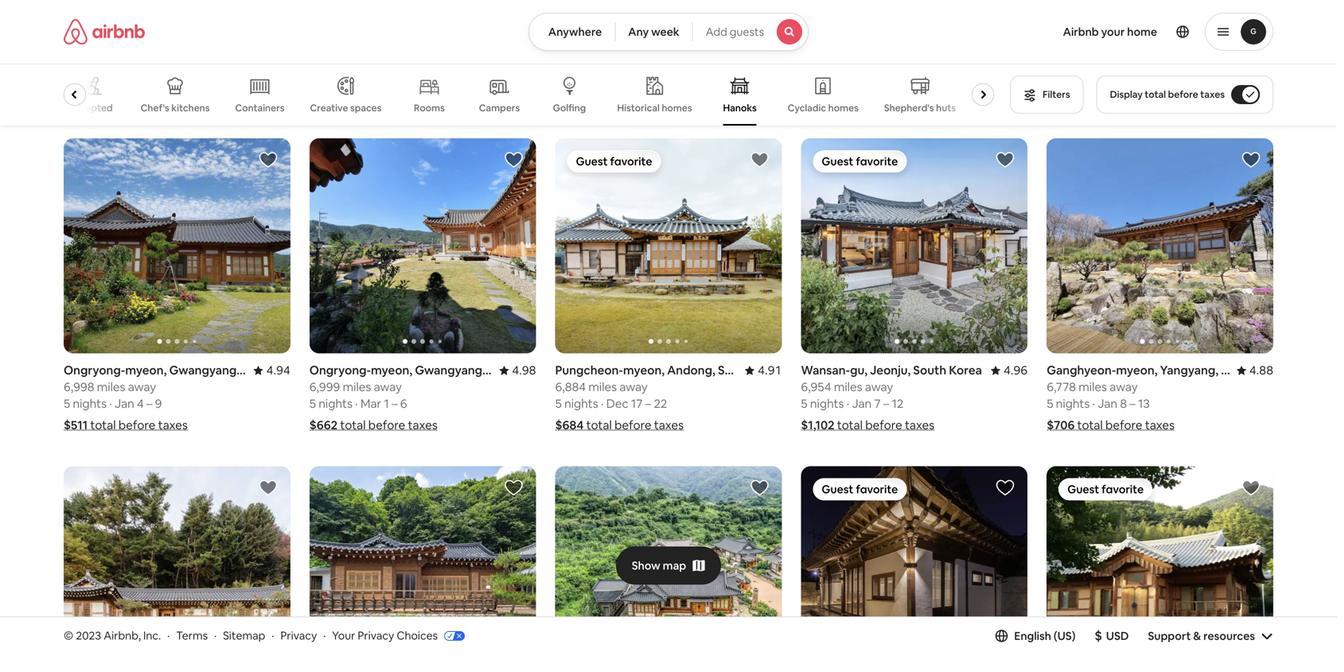 Task type: vqa. For each thing, say whether or not it's contained in the screenshot.
PRIVACY to the right
yes



Task type: describe. For each thing, give the bounding box(es) containing it.
13
[[1138, 396, 1150, 412]]

english (us)
[[1014, 629, 1076, 644]]

rooms
[[414, 102, 445, 114]]

4.96 out of 5 average rating image
[[991, 363, 1028, 379]]

creative
[[310, 102, 348, 114]]

6,999 miles away 5 nights · mar 1 – 6 $662 total before taxes
[[309, 380, 438, 433]]

your privacy choices link
[[332, 629, 465, 645]]

airbnb,
[[104, 629, 141, 644]]

total for 6,884 miles away 5 nights · dec 17 – 22 $684 total before taxes
[[586, 418, 612, 433]]

total for 6,778 miles away 5 nights · jan 8 – 13 $706 total before taxes
[[1077, 418, 1103, 433]]

6,778
[[1047, 380, 1076, 395]]

5 inside wansan-gu, jeonju, south korea 6,954 miles away 5 nights · jan 7 – 12 $1,102 total before taxes
[[801, 396, 808, 412]]

6
[[400, 396, 407, 412]]

6,778 miles away 5 nights · jan 8 – 13 $706 total before taxes
[[1047, 380, 1175, 433]]

shepherd's huts
[[884, 102, 956, 114]]

jan for 6,778
[[1098, 396, 1118, 412]]

add to wishlist: ganghyeon-myeon, yangyang, south korea image
[[1242, 150, 1261, 170]]

mar
[[361, 396, 381, 412]]

before for 6,998 miles away 5 nights · jan 4 – 9 $511 total before taxes
[[118, 418, 155, 433]]

your privacy choices
[[332, 629, 438, 644]]

away inside wansan-gu, jeonju, south korea 6,954 miles away 5 nights · jan 7 – 12 $1,102 total before taxes
[[865, 380, 893, 395]]

terms · sitemap · privacy ·
[[176, 629, 326, 644]]

filters
[[1043, 88, 1070, 101]]

dec
[[606, 396, 629, 412]]

&
[[1194, 629, 1201, 644]]

huts
[[936, 102, 956, 114]]

1
[[384, 396, 389, 412]]

anywhere
[[548, 25, 602, 39]]

4.96
[[1004, 363, 1028, 379]]

8
[[1120, 396, 1127, 412]]

4.88 out of 5 average rating image
[[1237, 363, 1274, 379]]

gu,
[[850, 363, 868, 379]]

guests
[[730, 25, 764, 39]]

4.91 out of 5 average rating image
[[745, 363, 782, 379]]

south
[[913, 363, 947, 379]]

creative spaces
[[310, 102, 382, 114]]

display total before taxes
[[1110, 88, 1225, 101]]

add to wishlist: ongryong-myeon, gwangyang-si, south korea image for 4.98
[[504, 150, 523, 170]]

taxes for 6,999 miles away 5 nights · mar 1 – 6 $662 total before taxes
[[408, 418, 438, 433]]

shepherd's
[[884, 102, 934, 114]]

4.98 out of 5 average rating image
[[499, 363, 536, 379]]

your
[[1101, 25, 1125, 39]]

support & resources
[[1148, 629, 1255, 644]]

add to wishlist: pungcheon-myeon, andong, south korea image
[[750, 150, 769, 170]]

2023
[[76, 629, 101, 644]]

resources
[[1204, 629, 1255, 644]]

week
[[651, 25, 680, 39]]

campers
[[479, 102, 520, 114]]

– inside wansan-gu, jeonju, south korea 6,954 miles away 5 nights · jan 7 – 12 $1,102 total before taxes
[[883, 396, 889, 412]]

korea
[[949, 363, 982, 379]]

· inside wansan-gu, jeonju, south korea 6,954 miles away 5 nights · jan 7 – 12 $1,102 total before taxes
[[847, 396, 850, 412]]

$511
[[64, 418, 88, 433]]

english
[[1014, 629, 1051, 644]]

©
[[64, 629, 73, 644]]

support
[[1148, 629, 1191, 644]]

airbnb your home link
[[1054, 15, 1167, 49]]

17
[[631, 396, 643, 412]]

before for 6,884 miles away 5 nights · dec 17 – 22 $684 total before taxes
[[615, 418, 652, 433]]

kitchens
[[171, 102, 210, 114]]

show map
[[632, 559, 686, 574]]

add
[[706, 25, 727, 39]]

5 for 6,884 miles away 5 nights · dec 17 – 22 $684 total before taxes
[[555, 396, 562, 412]]

spaces
[[350, 102, 382, 114]]

anywhere button
[[528, 13, 616, 51]]

nights for 6,999 miles away 5 nights · mar 1 – 6 $662 total before taxes
[[319, 396, 353, 412]]

chef's kitchens
[[141, 102, 210, 114]]

· inside the 6,884 miles away 5 nights · dec 17 – 22 $684 total before taxes
[[601, 396, 604, 412]]

– for 6,999 miles away 5 nights · mar 1 – 6 $662 total before taxes
[[392, 396, 398, 412]]

miles for 6,998 miles away 5 nights · jan 4 – 9 $511 total before taxes
[[97, 380, 125, 395]]

$
[[1095, 628, 1102, 645]]

miles for 6,884 miles away 5 nights · dec 17 – 22 $684 total before taxes
[[589, 380, 617, 395]]

4
[[137, 396, 144, 412]]

add to wishlist: woldeung-myeon, suncheon-si, south korea image
[[750, 479, 769, 498]]

profile element
[[828, 0, 1274, 64]]

· inside 6,778 miles away 5 nights · jan 8 – 13 $706 total before taxes
[[1093, 396, 1095, 412]]

containers
[[235, 102, 285, 114]]

wansan-gu, jeonju, south korea 6,954 miles away 5 nights · jan 7 – 12 $1,102 total before taxes
[[801, 363, 982, 433]]

4.94 out of 5 average rating image
[[254, 363, 290, 379]]

cycladic homes
[[788, 102, 859, 114]]

1 privacy from the left
[[280, 629, 317, 644]]

your
[[332, 629, 355, 644]]

away for 6,778 miles away 5 nights · jan 8 – 13 $706 total before taxes
[[1110, 380, 1138, 395]]

taxes for 6,998 miles away 5 nights · jan 4 – 9 $511 total before taxes
[[158, 418, 188, 433]]

inc.
[[143, 629, 161, 644]]

total right display
[[1145, 88, 1166, 101]]

add guests
[[706, 25, 764, 39]]

add to wishlist: 양평군, south korea image
[[259, 479, 278, 498]]

airbnb
[[1063, 25, 1099, 39]]

add to wishlist: wansan-gu, jeonju, south korea image
[[996, 150, 1015, 170]]

$706
[[1047, 418, 1075, 433]]

choices
[[397, 629, 438, 644]]

2 privacy from the left
[[358, 629, 394, 644]]

5 for 6,999 miles away 5 nights · mar 1 – 6 $662 total before taxes
[[309, 396, 316, 412]]

english (us) button
[[995, 629, 1076, 644]]

6,954
[[801, 380, 831, 395]]

usd
[[1106, 629, 1129, 644]]

jan for 6,998
[[115, 396, 134, 412]]

support & resources button
[[1148, 629, 1274, 644]]

homes for historical homes
[[662, 102, 692, 114]]

add to wishlist: daedeok-myeon, damyang, south korea image
[[1242, 479, 1261, 498]]

· left your
[[323, 629, 326, 644]]



Task type: locate. For each thing, give the bounding box(es) containing it.
adapted
[[73, 102, 113, 114]]

miles
[[97, 380, 125, 395], [343, 380, 371, 395], [834, 380, 862, 395], [589, 380, 617, 395], [1079, 380, 1107, 395]]

2 jan from the left
[[852, 396, 872, 412]]

add to wishlist: ongryong-myeon, gwangyang-si, south korea image
[[259, 150, 278, 170], [504, 150, 523, 170]]

none search field containing anywhere
[[528, 13, 809, 51]]

4 – from the left
[[645, 396, 651, 412]]

2 – from the left
[[392, 396, 398, 412]]

before down 17
[[615, 418, 652, 433]]

3 nights from the left
[[810, 396, 844, 412]]

· left the 4
[[109, 396, 112, 412]]

nights down 6,954
[[810, 396, 844, 412]]

4 away from the left
[[620, 380, 648, 395]]

miles up mar in the left of the page
[[343, 380, 371, 395]]

hanoks
[[723, 102, 757, 114]]

· inside '6,999 miles away 5 nights · mar 1 – 6 $662 total before taxes'
[[355, 396, 358, 412]]

sitemap link
[[223, 629, 265, 644]]

5 – from the left
[[1130, 396, 1136, 412]]

0 horizontal spatial add to wishlist: ongryong-myeon, gwangyang-si, south korea image
[[259, 150, 278, 170]]

$684
[[555, 418, 584, 433]]

add to wishlist: ongryong-myeon, gwangyang-si, south korea image down containers
[[259, 150, 278, 170]]

before inside wansan-gu, jeonju, south korea 6,954 miles away 5 nights · jan 7 – 12 $1,102 total before taxes
[[865, 418, 902, 433]]

homes right cycladic
[[828, 102, 859, 114]]

add to wishlist: ongryong-myeon, gwangyang-si, south korea image down campers
[[504, 150, 523, 170]]

– inside 6,998 miles away 5 nights · jan 4 – 9 $511 total before taxes
[[146, 396, 152, 412]]

nights inside '6,999 miles away 5 nights · mar 1 – 6 $662 total before taxes'
[[319, 396, 353, 412]]

None search field
[[528, 13, 809, 51]]

· left mar in the left of the page
[[355, 396, 358, 412]]

5 down 6,884
[[555, 396, 562, 412]]

– inside 6,778 miles away 5 nights · jan 8 – 13 $706 total before taxes
[[1130, 396, 1136, 412]]

1 5 from the left
[[64, 396, 70, 412]]

home
[[1127, 25, 1157, 39]]

total right $1,102
[[837, 418, 863, 433]]

jan left 8
[[1098, 396, 1118, 412]]

before for 6,778 miles away 5 nights · jan 8 – 13 $706 total before taxes
[[1106, 418, 1143, 433]]

jan
[[115, 396, 134, 412], [852, 396, 872, 412], [1098, 396, 1118, 412]]

– inside the 6,884 miles away 5 nights · dec 17 – 22 $684 total before taxes
[[645, 396, 651, 412]]

taxes inside the 6,884 miles away 5 nights · dec 17 – 22 $684 total before taxes
[[654, 418, 684, 433]]

1 horizontal spatial add to wishlist: ongryong-myeon, gwangyang-si, south korea image
[[504, 150, 523, 170]]

total inside '6,999 miles away 5 nights · mar 1 – 6 $662 total before taxes'
[[340, 418, 366, 433]]

add to wishlist: wansan-gu, jeonju-si, south korea image
[[996, 479, 1015, 498]]

away up the 4
[[128, 380, 156, 395]]

cycladic
[[788, 102, 826, 114]]

2 5 from the left
[[309, 396, 316, 412]]

5 down 6,998 on the left
[[64, 396, 70, 412]]

miles right 6,998 on the left
[[97, 380, 125, 395]]

4.94
[[266, 363, 290, 379]]

filters button
[[1010, 76, 1084, 114]]

terms
[[176, 629, 208, 644]]

· left the 7
[[847, 396, 850, 412]]

sitemap
[[223, 629, 265, 644]]

– for 6,778 miles away 5 nights · jan 8 – 13 $706 total before taxes
[[1130, 396, 1136, 412]]

5 for 6,778 miles away 5 nights · jan 8 – 13 $706 total before taxes
[[1047, 396, 1053, 412]]

away inside 6,998 miles away 5 nights · jan 4 – 9 $511 total before taxes
[[128, 380, 156, 395]]

taxes inside 6,998 miles away 5 nights · jan 4 – 9 $511 total before taxes
[[158, 418, 188, 433]]

1 nights from the left
[[73, 396, 107, 412]]

3 away from the left
[[865, 380, 893, 395]]

5 5 from the left
[[1047, 396, 1053, 412]]

5 down 6,778 at the bottom right of page
[[1047, 396, 1053, 412]]

total for 6,998 miles away 5 nights · jan 4 – 9 $511 total before taxes
[[90, 418, 116, 433]]

2 horizontal spatial jan
[[1098, 396, 1118, 412]]

away
[[128, 380, 156, 395], [374, 380, 402, 395], [865, 380, 893, 395], [620, 380, 648, 395], [1110, 380, 1138, 395]]

any
[[628, 25, 649, 39]]

away up the 7
[[865, 380, 893, 395]]

away inside the 6,884 miles away 5 nights · dec 17 – 22 $684 total before taxes
[[620, 380, 648, 395]]

22
[[654, 396, 667, 412]]

© 2023 airbnb, inc. ·
[[64, 629, 170, 644]]

7
[[874, 396, 881, 412]]

jan left the 7
[[852, 396, 872, 412]]

total right $511
[[90, 418, 116, 433]]

1 add to wishlist: ongryong-myeon, gwangyang-si, south korea image from the left
[[259, 150, 278, 170]]

any week button
[[615, 13, 693, 51]]

3 5 from the left
[[801, 396, 808, 412]]

taxes for 6,778 miles away 5 nights · jan 8 – 13 $706 total before taxes
[[1145, 418, 1175, 433]]

before inside the 6,884 miles away 5 nights · dec 17 – 22 $684 total before taxes
[[615, 418, 652, 433]]

before inside '6,999 miles away 5 nights · mar 1 – 6 $662 total before taxes'
[[368, 418, 405, 433]]

5
[[64, 396, 70, 412], [309, 396, 316, 412], [801, 396, 808, 412], [555, 396, 562, 412], [1047, 396, 1053, 412]]

5 nights from the left
[[1056, 396, 1090, 412]]

total inside 6,998 miles away 5 nights · jan 4 – 9 $511 total before taxes
[[90, 418, 116, 433]]

total inside the 6,884 miles away 5 nights · dec 17 – 22 $684 total before taxes
[[586, 418, 612, 433]]

1 horizontal spatial jan
[[852, 396, 872, 412]]

show map button
[[616, 547, 721, 586]]

nights down 6,884
[[564, 396, 598, 412]]

(us)
[[1054, 629, 1076, 644]]

map
[[663, 559, 686, 574]]

2 add to wishlist: ongryong-myeon, gwangyang-si, south korea image from the left
[[504, 150, 523, 170]]

miles right 6,778 at the bottom right of page
[[1079, 380, 1107, 395]]

5 inside '6,999 miles away 5 nights · mar 1 – 6 $662 total before taxes'
[[309, 396, 316, 412]]

3 – from the left
[[883, 396, 889, 412]]

miles inside the 6,884 miles away 5 nights · dec 17 – 22 $684 total before taxes
[[589, 380, 617, 395]]

6,884 miles away 5 nights · dec 17 – 22 $684 total before taxes
[[555, 380, 684, 433]]

nights down 6,998 on the left
[[73, 396, 107, 412]]

nights inside 6,998 miles away 5 nights · jan 4 – 9 $511 total before taxes
[[73, 396, 107, 412]]

4.98
[[512, 363, 536, 379]]

4 5 from the left
[[555, 396, 562, 412]]

miles inside 6,998 miles away 5 nights · jan 4 – 9 $511 total before taxes
[[97, 380, 125, 395]]

· inside 6,998 miles away 5 nights · jan 4 – 9 $511 total before taxes
[[109, 396, 112, 412]]

miles inside '6,999 miles away 5 nights · mar 1 – 6 $662 total before taxes'
[[343, 380, 371, 395]]

total right $706
[[1077, 418, 1103, 433]]

12
[[892, 396, 904, 412]]

before right display
[[1168, 88, 1198, 101]]

5 down 6,999
[[309, 396, 316, 412]]

away for 6,998 miles away 5 nights · jan 4 – 9 $511 total before taxes
[[128, 380, 156, 395]]

any week
[[628, 25, 680, 39]]

jan inside 6,778 miles away 5 nights · jan 8 – 13 $706 total before taxes
[[1098, 396, 1118, 412]]

5 away from the left
[[1110, 380, 1138, 395]]

2 away from the left
[[374, 380, 402, 395]]

jan inside wansan-gu, jeonju, south korea 6,954 miles away 5 nights · jan 7 – 12 $1,102 total before taxes
[[852, 396, 872, 412]]

homes for cycladic homes
[[828, 102, 859, 114]]

before down 1
[[368, 418, 405, 433]]

away for 6,999 miles away 5 nights · mar 1 – 6 $662 total before taxes
[[374, 380, 402, 395]]

terms link
[[176, 629, 208, 644]]

– for 6,998 miles away 5 nights · jan 4 – 9 $511 total before taxes
[[146, 396, 152, 412]]

5 miles from the left
[[1079, 380, 1107, 395]]

before inside 6,778 miles away 5 nights · jan 8 – 13 $706 total before taxes
[[1106, 418, 1143, 433]]

group
[[64, 64, 1001, 126], [64, 139, 290, 354], [309, 139, 536, 354], [555, 139, 782, 354], [801, 139, 1028, 354], [1047, 139, 1274, 354], [64, 467, 290, 656], [309, 467, 536, 656], [555, 467, 782, 656], [801, 467, 1028, 656], [1047, 467, 1274, 656]]

taxes
[[1201, 88, 1225, 101], [158, 418, 188, 433], [408, 418, 438, 433], [905, 418, 935, 433], [654, 418, 684, 433], [1145, 418, 1175, 433]]

nights for 6,778 miles away 5 nights · jan 8 – 13 $706 total before taxes
[[1056, 396, 1090, 412]]

add to wishlist: ongryong-myeon, gwangyang-si, south korea image for 4.94
[[259, 150, 278, 170]]

– right the 7
[[883, 396, 889, 412]]

– left "9" at the left bottom
[[146, 396, 152, 412]]

group containing historical homes
[[64, 64, 1001, 126]]

6,998
[[64, 380, 94, 395]]

taxes inside '6,999 miles away 5 nights · mar 1 – 6 $662 total before taxes'
[[408, 418, 438, 433]]

$1,102
[[801, 418, 835, 433]]

homes
[[662, 102, 692, 114], [828, 102, 859, 114]]

nights for 6,884 miles away 5 nights · dec 17 – 22 $684 total before taxes
[[564, 396, 598, 412]]

miles inside 6,778 miles away 5 nights · jan 8 – 13 $706 total before taxes
[[1079, 380, 1107, 395]]

·
[[109, 396, 112, 412], [355, 396, 358, 412], [847, 396, 850, 412], [601, 396, 604, 412], [1093, 396, 1095, 412], [167, 629, 170, 644], [214, 629, 217, 644], [272, 629, 274, 644], [323, 629, 326, 644]]

total down dec
[[586, 418, 612, 433]]

0 horizontal spatial privacy
[[280, 629, 317, 644]]

5 inside the 6,884 miles away 5 nights · dec 17 – 22 $684 total before taxes
[[555, 396, 562, 412]]

jeonju,
[[870, 363, 911, 379]]

taxes inside wansan-gu, jeonju, south korea 6,954 miles away 5 nights · jan 7 – 12 $1,102 total before taxes
[[905, 418, 935, 433]]

· right inc.
[[167, 629, 170, 644]]

historical
[[617, 102, 660, 114]]

– for 6,884 miles away 5 nights · dec 17 – 22 $684 total before taxes
[[645, 396, 651, 412]]

· left dec
[[601, 396, 604, 412]]

miles for 6,999 miles away 5 nights · mar 1 – 6 $662 total before taxes
[[343, 380, 371, 395]]

away up 1
[[374, 380, 402, 395]]

– inside '6,999 miles away 5 nights · mar 1 – 6 $662 total before taxes'
[[392, 396, 398, 412]]

2 miles from the left
[[343, 380, 371, 395]]

before for 6,999 miles away 5 nights · mar 1 – 6 $662 total before taxes
[[368, 418, 405, 433]]

total inside wansan-gu, jeonju, south korea 6,954 miles away 5 nights · jan 7 – 12 $1,102 total before taxes
[[837, 418, 863, 433]]

total inside 6,778 miles away 5 nights · jan 8 – 13 $706 total before taxes
[[1077, 418, 1103, 433]]

nights down 6,999
[[319, 396, 353, 412]]

away for 6,884 miles away 5 nights · dec 17 – 22 $684 total before taxes
[[620, 380, 648, 395]]

airbnb your home
[[1063, 25, 1157, 39]]

total
[[1145, 88, 1166, 101], [90, 418, 116, 433], [340, 418, 366, 433], [837, 418, 863, 433], [586, 418, 612, 433], [1077, 418, 1103, 433]]

1 horizontal spatial homes
[[828, 102, 859, 114]]

chef's
[[141, 102, 169, 114]]

$662
[[309, 418, 338, 433]]

6,999
[[309, 380, 340, 395]]

nights
[[73, 396, 107, 412], [319, 396, 353, 412], [810, 396, 844, 412], [564, 396, 598, 412], [1056, 396, 1090, 412]]

display
[[1110, 88, 1143, 101]]

1 jan from the left
[[115, 396, 134, 412]]

wansan-
[[801, 363, 850, 379]]

– right 1
[[392, 396, 398, 412]]

– right 17
[[645, 396, 651, 412]]

6,998 miles away 5 nights · jan 4 – 9 $511 total before taxes
[[64, 380, 188, 433]]

4.88
[[1250, 363, 1274, 379]]

privacy link
[[280, 629, 317, 644]]

4.91
[[758, 363, 782, 379]]

miles up dec
[[589, 380, 617, 395]]

2 nights from the left
[[319, 396, 353, 412]]

5 inside 6,778 miles away 5 nights · jan 8 – 13 $706 total before taxes
[[1047, 396, 1053, 412]]

6,884
[[555, 380, 586, 395]]

1 horizontal spatial privacy
[[358, 629, 394, 644]]

away inside '6,999 miles away 5 nights · mar 1 – 6 $662 total before taxes'
[[374, 380, 402, 395]]

add guests button
[[692, 13, 809, 51]]

jan inside 6,998 miles away 5 nights · jan 4 – 9 $511 total before taxes
[[115, 396, 134, 412]]

total down mar in the left of the page
[[340, 418, 366, 433]]

jan left the 4
[[115, 396, 134, 412]]

privacy
[[280, 629, 317, 644], [358, 629, 394, 644]]

4 nights from the left
[[564, 396, 598, 412]]

privacy right your
[[358, 629, 394, 644]]

away up 17
[[620, 380, 648, 395]]

1 away from the left
[[128, 380, 156, 395]]

–
[[146, 396, 152, 412], [392, 396, 398, 412], [883, 396, 889, 412], [645, 396, 651, 412], [1130, 396, 1136, 412]]

historical homes
[[617, 102, 692, 114]]

nights inside the 6,884 miles away 5 nights · dec 17 – 22 $684 total before taxes
[[564, 396, 598, 412]]

1 – from the left
[[146, 396, 152, 412]]

homes right historical
[[662, 102, 692, 114]]

nights for 6,998 miles away 5 nights · jan 4 – 9 $511 total before taxes
[[73, 396, 107, 412]]

total for 6,999 miles away 5 nights · mar 1 – 6 $662 total before taxes
[[340, 418, 366, 433]]

privacy left your
[[280, 629, 317, 644]]

nights inside 6,778 miles away 5 nights · jan 8 – 13 $706 total before taxes
[[1056, 396, 1090, 412]]

5 for 6,998 miles away 5 nights · jan 4 – 9 $511 total before taxes
[[64, 396, 70, 412]]

· right terms
[[214, 629, 217, 644]]

9
[[155, 396, 162, 412]]

away up 8
[[1110, 380, 1138, 395]]

taxes for 6,884 miles away 5 nights · dec 17 – 22 $684 total before taxes
[[654, 418, 684, 433]]

$ usd
[[1095, 628, 1129, 645]]

before down the 4
[[118, 418, 155, 433]]

0 horizontal spatial jan
[[115, 396, 134, 412]]

1 miles from the left
[[97, 380, 125, 395]]

before down the 7
[[865, 418, 902, 433]]

before down 8
[[1106, 418, 1143, 433]]

nights down 6,778 at the bottom right of page
[[1056, 396, 1090, 412]]

before inside 6,998 miles away 5 nights · jan 4 – 9 $511 total before taxes
[[118, 418, 155, 433]]

taxes inside 6,778 miles away 5 nights · jan 8 – 13 $706 total before taxes
[[1145, 418, 1175, 433]]

golfing
[[553, 102, 586, 114]]

miles down gu,
[[834, 380, 862, 395]]

5 inside 6,998 miles away 5 nights · jan 4 – 9 $511 total before taxes
[[64, 396, 70, 412]]

3 miles from the left
[[834, 380, 862, 395]]

· left privacy 'link'
[[272, 629, 274, 644]]

miles for 6,778 miles away 5 nights · jan 8 – 13 $706 total before taxes
[[1079, 380, 1107, 395]]

5 down 6,954
[[801, 396, 808, 412]]

show
[[632, 559, 661, 574]]

add to wishlist: yongin-si, south korea image
[[504, 479, 523, 498]]

nights inside wansan-gu, jeonju, south korea 6,954 miles away 5 nights · jan 7 – 12 $1,102 total before taxes
[[810, 396, 844, 412]]

miles inside wansan-gu, jeonju, south korea 6,954 miles away 5 nights · jan 7 – 12 $1,102 total before taxes
[[834, 380, 862, 395]]

4 miles from the left
[[589, 380, 617, 395]]

0 horizontal spatial homes
[[662, 102, 692, 114]]

– right 8
[[1130, 396, 1136, 412]]

away inside 6,778 miles away 5 nights · jan 8 – 13 $706 total before taxes
[[1110, 380, 1138, 395]]

· left 8
[[1093, 396, 1095, 412]]

3 jan from the left
[[1098, 396, 1118, 412]]



